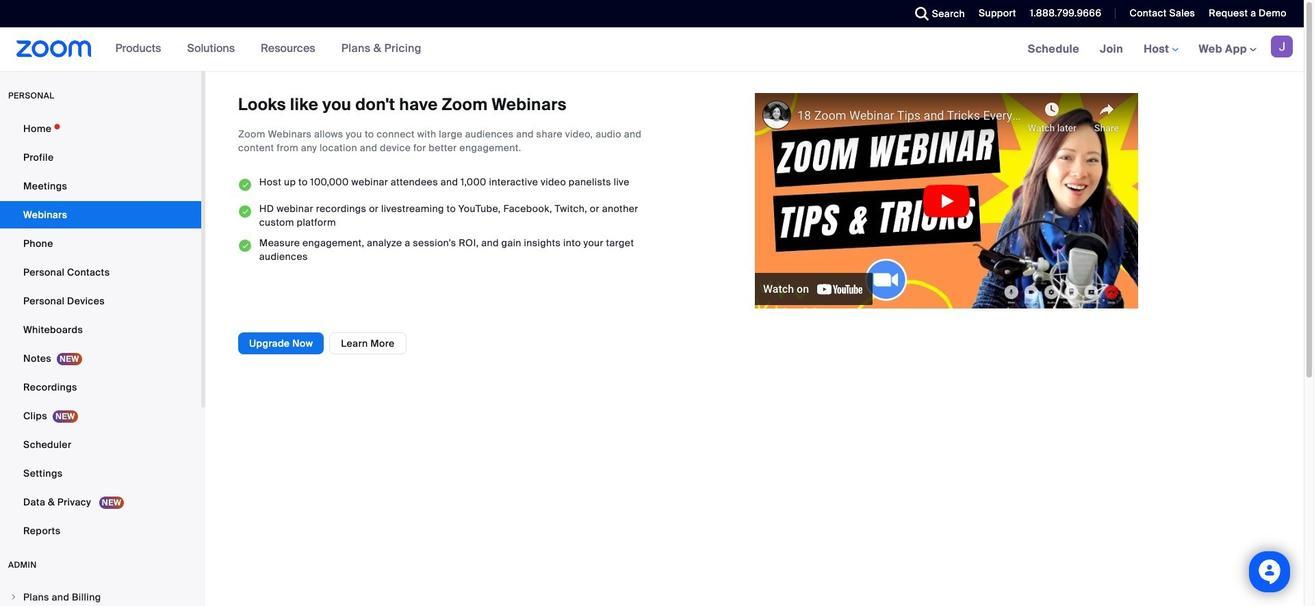Task type: locate. For each thing, give the bounding box(es) containing it.
menu item
[[0, 585, 201, 606]]

profile picture image
[[1271, 36, 1293, 57]]

zoom logo image
[[16, 40, 91, 57]]

right image
[[10, 593, 18, 602]]

corner success image
[[238, 175, 252, 195]]

banner
[[0, 27, 1304, 72]]



Task type: describe. For each thing, give the bounding box(es) containing it.
personal menu menu
[[0, 115, 201, 546]]

product information navigation
[[105, 27, 432, 71]]

meetings navigation
[[1018, 27, 1304, 72]]



Task type: vqa. For each thing, say whether or not it's contained in the screenshot.
Zoom Logo
yes



